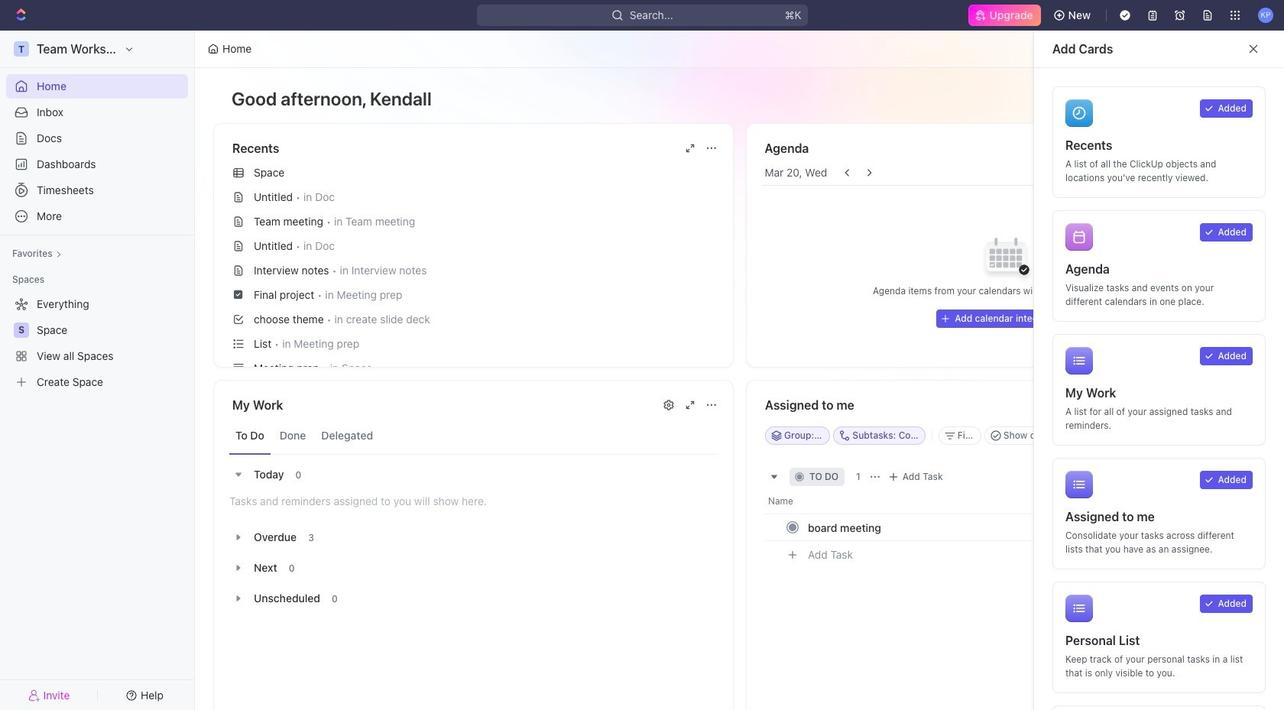 Task type: describe. For each thing, give the bounding box(es) containing it.
Search tasks... text field
[[1072, 424, 1187, 447]]

square check image
[[234, 290, 243, 299]]

my work image
[[1066, 347, 1093, 375]]

recents image
[[1066, 99, 1093, 127]]

team workspace, , element
[[14, 41, 29, 57]]

space, , element
[[14, 323, 29, 338]]



Task type: vqa. For each thing, say whether or not it's contained in the screenshot.
team workspace, , element
yes



Task type: locate. For each thing, give the bounding box(es) containing it.
tree inside the sidebar navigation
[[6, 292, 188, 394]]

tree
[[6, 292, 188, 394]]

assigned to me image
[[1066, 471, 1093, 498]]

sidebar navigation
[[0, 31, 198, 710]]

personal list image
[[1066, 595, 1093, 622]]

invite user image
[[28, 688, 40, 702]]

agenda image
[[1066, 223, 1093, 251]]

tab list
[[229, 417, 717, 455]]



